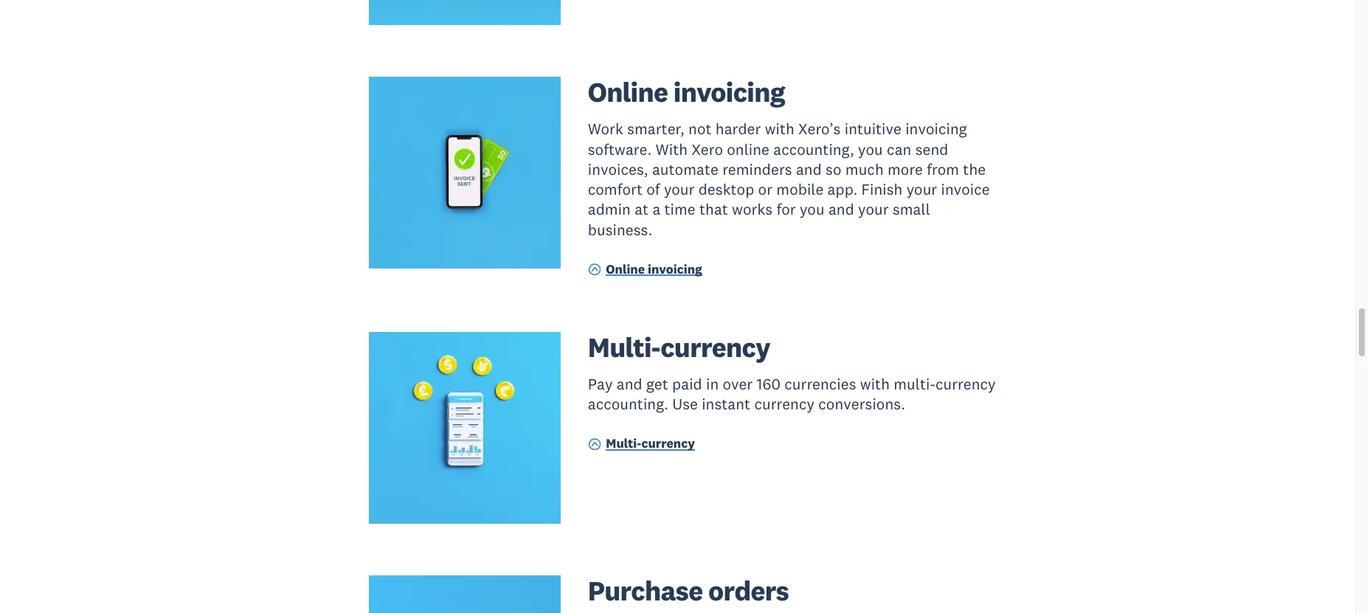 Task type: vqa. For each thing, say whether or not it's contained in the screenshot.
2023
no



Task type: describe. For each thing, give the bounding box(es) containing it.
1 vertical spatial you
[[800, 200, 825, 219]]

currency inside multi-currency button
[[642, 436, 695, 452]]

conversions.
[[819, 394, 905, 414]]

with inside pay and get paid in over 160 currencies with multi-currency accounting. use instant currency conversions.
[[860, 374, 890, 394]]

with
[[656, 139, 688, 159]]

multi-
[[894, 374, 936, 394]]

purchase orders
[[588, 573, 789, 608]]

intuitive
[[845, 119, 902, 139]]

use
[[672, 394, 698, 414]]

2 horizontal spatial your
[[907, 179, 937, 199]]

multi-currency button
[[588, 435, 695, 455]]

business.
[[588, 220, 653, 240]]

pay and get paid in over 160 currencies with multi-currency accounting. use instant currency conversions.
[[588, 374, 996, 414]]

automate
[[652, 159, 719, 179]]

app.
[[828, 179, 858, 199]]

software.
[[588, 139, 652, 159]]

1 horizontal spatial your
[[858, 200, 889, 219]]

0 vertical spatial online invoicing
[[588, 75, 785, 109]]

harder
[[716, 119, 761, 139]]

get
[[646, 374, 668, 394]]

invoicing inside button
[[648, 261, 702, 277]]

multi- inside button
[[606, 436, 642, 452]]

accounting,
[[774, 139, 854, 159]]

works
[[732, 200, 773, 219]]

orders
[[708, 573, 789, 608]]

online
[[727, 139, 770, 159]]

mobile
[[777, 179, 824, 199]]

invoices,
[[588, 159, 648, 179]]

online inside online invoicing button
[[606, 261, 645, 277]]

currencies
[[785, 374, 856, 394]]

instant
[[702, 394, 751, 414]]

invoicing inside work smarter, not harder with xero's intuitive invoicing software. with xero online accounting, you can send invoices, automate reminders and so much more from the comfort of your desktop or mobile app. finish your invoice admin at a time that works for you and your small business.
[[906, 119, 967, 139]]

desktop
[[699, 179, 754, 199]]

1 horizontal spatial you
[[858, 139, 883, 159]]

for
[[777, 200, 796, 219]]

invoice
[[941, 179, 990, 199]]

smarter,
[[627, 119, 685, 139]]

much
[[846, 159, 884, 179]]

0 vertical spatial multi-
[[588, 330, 661, 365]]

not
[[689, 119, 712, 139]]

work
[[588, 119, 623, 139]]

can
[[887, 139, 912, 159]]

or
[[758, 179, 773, 199]]



Task type: locate. For each thing, give the bounding box(es) containing it.
1 vertical spatial multi-currency
[[606, 436, 695, 452]]

multi- down accounting.
[[606, 436, 642, 452]]

multi-currency up the paid
[[588, 330, 771, 365]]

you
[[858, 139, 883, 159], [800, 200, 825, 219]]

0 horizontal spatial and
[[617, 374, 642, 394]]

online up work
[[588, 75, 668, 109]]

0 vertical spatial online
[[588, 75, 668, 109]]

and down the accounting,
[[796, 159, 822, 179]]

accounting.
[[588, 394, 669, 414]]

your up time
[[664, 179, 695, 199]]

online invoicing
[[588, 75, 785, 109], [606, 261, 702, 277]]

and
[[796, 159, 822, 179], [829, 200, 854, 219], [617, 374, 642, 394]]

with up the conversions.
[[860, 374, 890, 394]]

multi-currency inside button
[[606, 436, 695, 452]]

and down app.
[[829, 200, 854, 219]]

a
[[653, 200, 661, 219]]

online invoicing inside button
[[606, 261, 702, 277]]

1 vertical spatial invoicing
[[906, 119, 967, 139]]

comfort
[[588, 179, 643, 199]]

with
[[765, 119, 795, 139], [860, 374, 890, 394]]

multi-
[[588, 330, 661, 365], [606, 436, 642, 452]]

the
[[963, 159, 986, 179]]

that
[[700, 200, 728, 219]]

1 vertical spatial and
[[829, 200, 854, 219]]

and up accounting.
[[617, 374, 642, 394]]

multi- up pay
[[588, 330, 661, 365]]

online
[[588, 75, 668, 109], [606, 261, 645, 277]]

with inside work smarter, not harder with xero's intuitive invoicing software. with xero online accounting, you can send invoices, automate reminders and so much more from the comfort of your desktop or mobile app. finish your invoice admin at a time that works for you and your small business.
[[765, 119, 795, 139]]

time
[[665, 200, 696, 219]]

invoicing up harder at top
[[674, 75, 785, 109]]

2 vertical spatial and
[[617, 374, 642, 394]]

currency
[[661, 330, 771, 365], [936, 374, 996, 394], [754, 394, 815, 414], [642, 436, 695, 452]]

purchase
[[588, 573, 703, 608]]

you down intuitive
[[858, 139, 883, 159]]

so
[[826, 159, 842, 179]]

more
[[888, 159, 923, 179]]

send
[[916, 139, 949, 159]]

your down the "finish"
[[858, 200, 889, 219]]

1 horizontal spatial and
[[796, 159, 822, 179]]

in
[[706, 374, 719, 394]]

xero
[[692, 139, 723, 159]]

and inside pay and get paid in over 160 currencies with multi-currency accounting. use instant currency conversions.
[[617, 374, 642, 394]]

0 vertical spatial with
[[765, 119, 795, 139]]

2 vertical spatial invoicing
[[648, 261, 702, 277]]

online down "business." on the top left of the page
[[606, 261, 645, 277]]

1 vertical spatial with
[[860, 374, 890, 394]]

online invoicing button
[[588, 261, 702, 281]]

0 vertical spatial invoicing
[[674, 75, 785, 109]]

0 vertical spatial and
[[796, 159, 822, 179]]

1 vertical spatial multi-
[[606, 436, 642, 452]]

paid
[[672, 374, 702, 394]]

with up online on the top right of the page
[[765, 119, 795, 139]]

invoicing down time
[[648, 261, 702, 277]]

work smarter, not harder with xero's intuitive invoicing software. with xero online accounting, you can send invoices, automate reminders and so much more from the comfort of your desktop or mobile app. finish your invoice admin at a time that works for you and your small business.
[[588, 119, 990, 240]]

online invoicing up not at the right top of the page
[[588, 75, 785, 109]]

xero's
[[798, 119, 841, 139]]

online invoicing down "business." on the top left of the page
[[606, 261, 702, 277]]

multi-currency
[[588, 330, 771, 365], [606, 436, 695, 452]]

small
[[893, 200, 930, 219]]

0 horizontal spatial you
[[800, 200, 825, 219]]

pay
[[588, 374, 613, 394]]

invoicing
[[674, 75, 785, 109], [906, 119, 967, 139], [648, 261, 702, 277]]

your
[[664, 179, 695, 199], [907, 179, 937, 199], [858, 200, 889, 219]]

finish
[[862, 179, 903, 199]]

1 vertical spatial online invoicing
[[606, 261, 702, 277]]

reminders
[[723, 159, 792, 179]]

from
[[927, 159, 959, 179]]

admin
[[588, 200, 631, 219]]

2 horizontal spatial and
[[829, 200, 854, 219]]

0 horizontal spatial with
[[765, 119, 795, 139]]

0 vertical spatial you
[[858, 139, 883, 159]]

your up small
[[907, 179, 937, 199]]

of
[[647, 179, 660, 199]]

1 vertical spatial online
[[606, 261, 645, 277]]

invoicing up send
[[906, 119, 967, 139]]

at
[[635, 200, 649, 219]]

160
[[757, 374, 781, 394]]

you down mobile in the right of the page
[[800, 200, 825, 219]]

over
[[723, 374, 753, 394]]

1 horizontal spatial with
[[860, 374, 890, 394]]

0 vertical spatial multi-currency
[[588, 330, 771, 365]]

0 horizontal spatial your
[[664, 179, 695, 199]]

multi-currency down accounting.
[[606, 436, 695, 452]]



